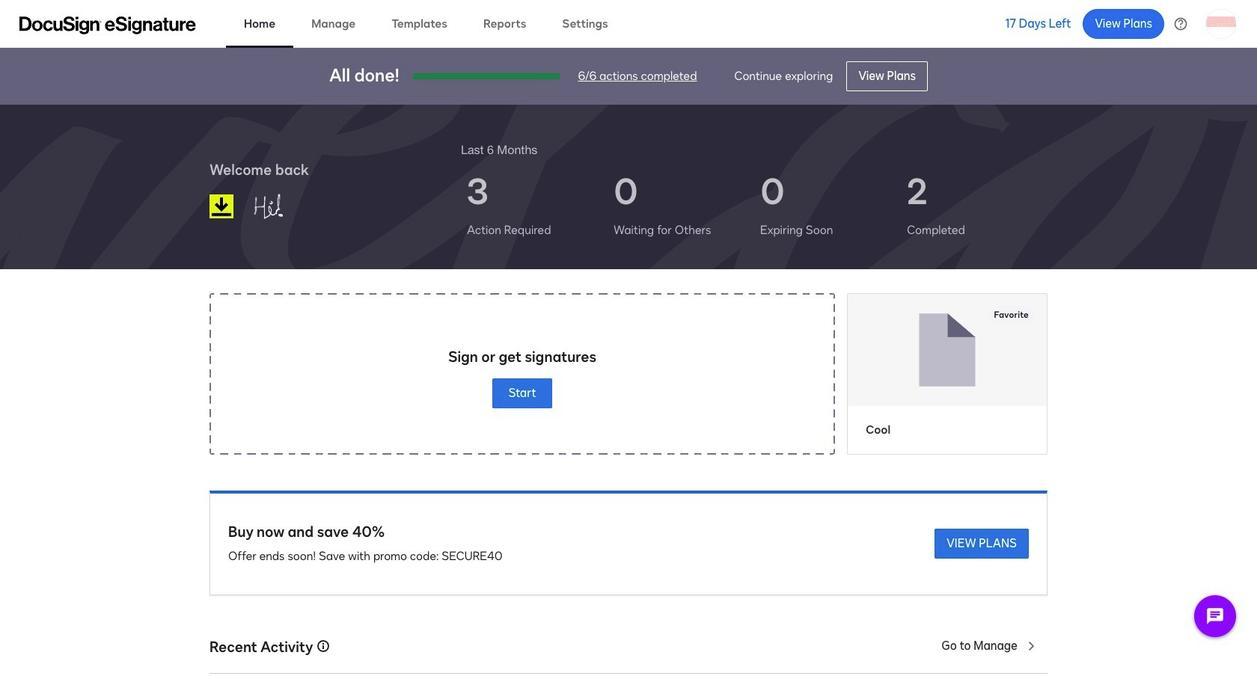 Task type: describe. For each thing, give the bounding box(es) containing it.
your uploaded profile image image
[[1207, 9, 1236, 39]]

docusign esignature image
[[19, 16, 196, 34]]

docusignlogo image
[[210, 195, 234, 219]]



Task type: vqa. For each thing, say whether or not it's contained in the screenshot.
1st alert image from the bottom
no



Task type: locate. For each thing, give the bounding box(es) containing it.
use cool image
[[848, 294, 1047, 406]]

generic name image
[[246, 187, 324, 226]]

heading
[[461, 141, 538, 159]]

list
[[461, 159, 1048, 251]]



